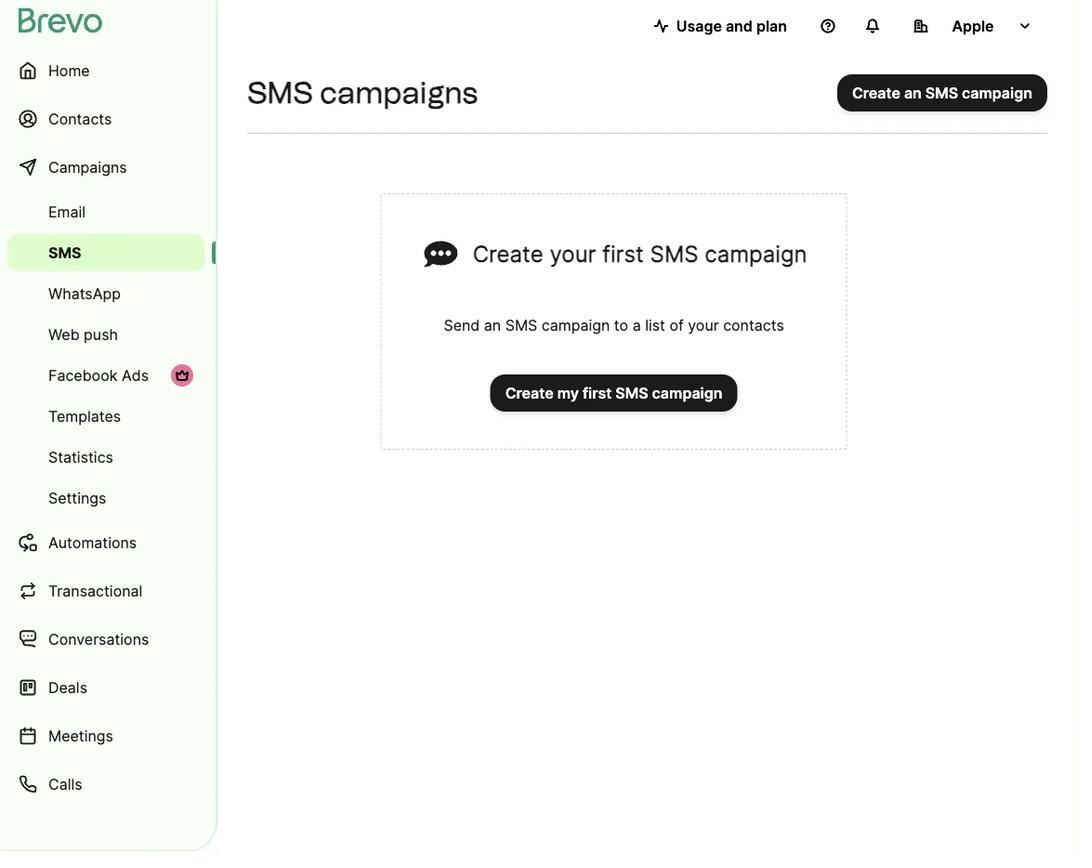 Task type: locate. For each thing, give the bounding box(es) containing it.
web push
[[48, 325, 118, 343]]

0 vertical spatial first
[[602, 240, 644, 267]]

create for create an sms campaign
[[852, 84, 900, 102]]

an right send
[[484, 316, 501, 334]]

facebook
[[48, 366, 117, 384]]

an down apple "button"
[[904, 84, 922, 102]]

0 vertical spatial your
[[550, 240, 596, 267]]

statistics
[[48, 448, 113, 466]]

of
[[669, 316, 684, 334]]

an for send
[[484, 316, 501, 334]]

first
[[602, 240, 644, 267], [583, 384, 612, 402]]

0 vertical spatial an
[[904, 84, 922, 102]]

campaign left to
[[542, 316, 610, 334]]

1 vertical spatial first
[[583, 384, 612, 402]]

contacts link
[[7, 97, 204, 141]]

settings link
[[7, 479, 204, 517]]

left___rvooi image
[[175, 368, 190, 383]]

usage and plan
[[676, 17, 787, 35]]

create for create your first sms campaign
[[473, 240, 543, 267]]

send
[[444, 316, 480, 334]]

campaign
[[962, 84, 1032, 102], [705, 240, 807, 267], [542, 316, 610, 334], [652, 384, 722, 402]]

0 vertical spatial create
[[852, 84, 900, 102]]

deals
[[48, 678, 87, 696]]

sms
[[247, 75, 313, 111], [925, 84, 958, 102], [650, 240, 698, 267], [48, 243, 81, 262], [505, 316, 537, 334], [615, 384, 648, 402]]

1 horizontal spatial an
[[904, 84, 922, 102]]

0 horizontal spatial your
[[550, 240, 596, 267]]

a
[[632, 316, 641, 334]]

first for my
[[583, 384, 612, 402]]

your right of
[[688, 316, 719, 334]]

campaigns
[[320, 75, 478, 111]]

contacts
[[723, 316, 784, 334]]

transactional
[[48, 582, 143, 600]]

create
[[852, 84, 900, 102], [473, 240, 543, 267], [505, 384, 554, 402]]

create my first sms campaign button
[[490, 374, 737, 412]]

whatsapp
[[48, 284, 121, 302]]

an inside button
[[904, 84, 922, 102]]

usage
[[676, 17, 722, 35]]

home link
[[7, 48, 204, 93]]

first for your
[[602, 240, 644, 267]]

first right my
[[583, 384, 612, 402]]

an
[[904, 84, 922, 102], [484, 316, 501, 334]]

first up to
[[602, 240, 644, 267]]

campaign up contacts on the right top of page
[[705, 240, 807, 267]]

your up the "send an sms campaign to a list of your contacts"
[[550, 240, 596, 267]]

1 vertical spatial your
[[688, 316, 719, 334]]

web push link
[[7, 316, 204, 353]]

create for create my first sms campaign
[[505, 384, 554, 402]]

usage and plan button
[[639, 7, 802, 45]]

facebook ads
[[48, 366, 149, 384]]

sms inside 'create my first sms campaign' button
[[615, 384, 648, 402]]

2 vertical spatial create
[[505, 384, 554, 402]]

campaigns
[[48, 158, 127, 176]]

statistics link
[[7, 439, 204, 476]]

templates link
[[7, 398, 204, 435]]

whatsapp link
[[7, 275, 204, 312]]

email link
[[7, 193, 204, 230]]

campaign down apple "button"
[[962, 84, 1032, 102]]

an for create
[[904, 84, 922, 102]]

1 vertical spatial an
[[484, 316, 501, 334]]

first inside button
[[583, 384, 612, 402]]

sms link
[[7, 234, 204, 271]]

create my first sms campaign
[[505, 384, 722, 402]]

your
[[550, 240, 596, 267], [688, 316, 719, 334]]

calls
[[48, 775, 82, 793]]

create your first sms campaign
[[473, 240, 807, 267]]

0 horizontal spatial an
[[484, 316, 501, 334]]

1 vertical spatial create
[[473, 240, 543, 267]]

1 horizontal spatial your
[[688, 316, 719, 334]]

automations
[[48, 533, 137, 552]]



Task type: describe. For each thing, give the bounding box(es) containing it.
campaign down of
[[652, 384, 722, 402]]

create an sms campaign
[[852, 84, 1032, 102]]

sms inside sms 'link'
[[48, 243, 81, 262]]

apple
[[952, 17, 994, 35]]

settings
[[48, 489, 106, 507]]

plan
[[756, 17, 787, 35]]

calls link
[[7, 762, 204, 807]]

list
[[645, 316, 665, 334]]

conversations link
[[7, 617, 204, 662]]

and
[[726, 17, 753, 35]]

web
[[48, 325, 80, 343]]

my
[[557, 384, 579, 402]]

meetings link
[[7, 714, 204, 758]]

push
[[84, 325, 118, 343]]

sms inside the create an sms campaign button
[[925, 84, 958, 102]]

meetings
[[48, 727, 113, 745]]

contacts
[[48, 110, 112, 128]]

campaigns link
[[7, 145, 204, 190]]

create an sms campaign button
[[837, 74, 1047, 112]]

conversations
[[48, 630, 149, 648]]

apple button
[[899, 7, 1047, 45]]

sms campaigns
[[247, 75, 478, 111]]

home
[[48, 61, 90, 79]]

send an sms campaign to a list of your contacts
[[444, 316, 784, 334]]

templates
[[48, 407, 121, 425]]

automations link
[[7, 520, 204, 565]]

to
[[614, 316, 628, 334]]

email
[[48, 203, 86, 221]]

ads
[[122, 366, 149, 384]]

deals link
[[7, 665, 204, 710]]

facebook ads link
[[7, 357, 204, 394]]

transactional link
[[7, 569, 204, 613]]



Task type: vqa. For each thing, say whether or not it's contained in the screenshot.
Contacts LINK
yes



